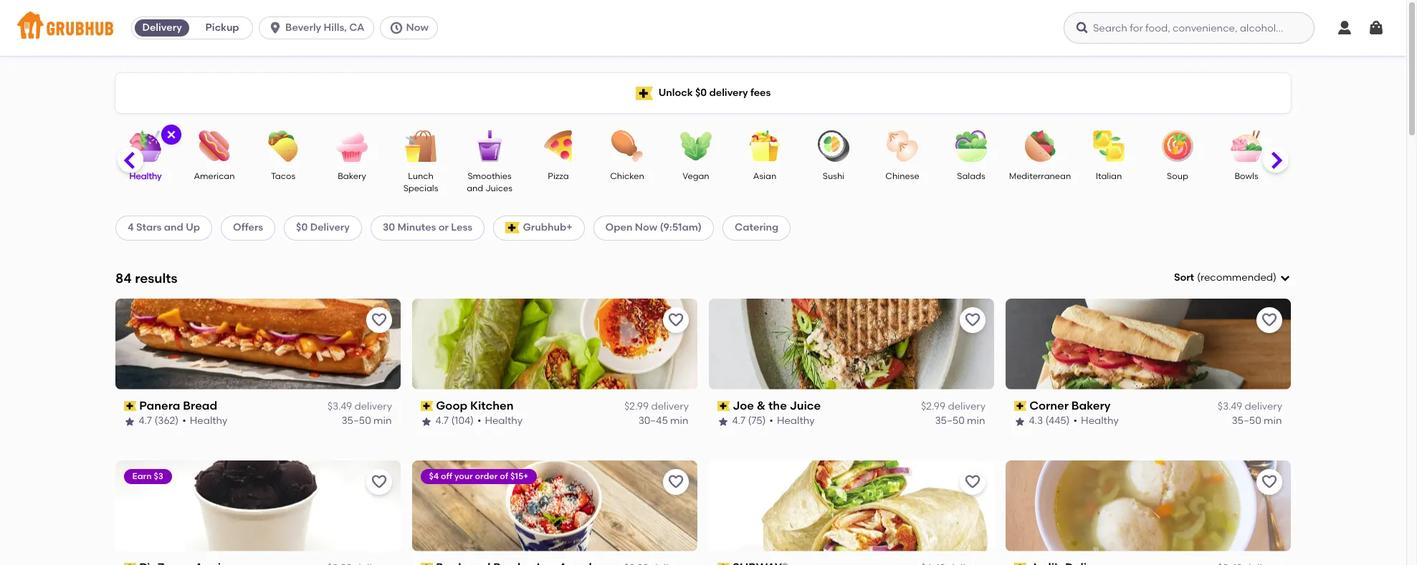 Task type: locate. For each thing, give the bounding box(es) containing it.
0 horizontal spatial 35–50
[[342, 415, 372, 428]]

4.7 (104)
[[436, 415, 474, 428]]

4.7 for goop kitchen
[[436, 415, 449, 428]]

1 $2.99 delivery from the left
[[625, 401, 689, 413]]

juice
[[790, 399, 822, 413]]

save this restaurant button for subway® logo
[[960, 469, 986, 495]]

3 star icon image from the left
[[718, 416, 729, 428]]

1 horizontal spatial $3.49
[[1218, 401, 1243, 413]]

1 vertical spatial grubhub plus flag logo image
[[506, 223, 520, 234]]

0 horizontal spatial subscription pass image
[[124, 564, 137, 566]]

$2.99 delivery for goop kitchen
[[625, 401, 689, 413]]

2 35–50 from the left
[[936, 415, 965, 428]]

• healthy for bakery
[[1074, 415, 1120, 428]]

• healthy down corner bakery on the right bottom
[[1074, 415, 1120, 428]]

1 horizontal spatial 35–50 min
[[936, 415, 986, 428]]

1 svg image from the left
[[268, 21, 283, 35]]

0 horizontal spatial $2.99 delivery
[[625, 401, 689, 413]]

1 4.7 from the left
[[139, 415, 152, 428]]

now inside button
[[406, 22, 429, 34]]

30
[[383, 222, 395, 234]]

star icon image left 4.7 (104) at the bottom
[[421, 416, 432, 428]]

save this restaurant button
[[366, 307, 392, 333], [663, 307, 689, 333], [960, 307, 986, 333], [1257, 307, 1283, 333], [366, 469, 392, 495], [663, 469, 689, 495], [960, 469, 986, 495], [1257, 469, 1283, 495]]

$2.99 delivery for joe & the juice
[[921, 401, 986, 413]]

soup
[[1167, 171, 1189, 181]]

0 horizontal spatial bakery
[[338, 171, 366, 181]]

up
[[186, 222, 200, 234]]

$0
[[696, 87, 707, 99], [296, 222, 308, 234]]

salads image
[[947, 131, 997, 162]]

subscription pass image for joe & the juice
[[718, 402, 730, 412]]

3 • healthy from the left
[[770, 415, 815, 428]]

3 min from the left
[[968, 415, 986, 428]]

• healthy for kitchen
[[478, 415, 523, 428]]

1 horizontal spatial now
[[635, 222, 658, 234]]

30 minutes or less
[[383, 222, 473, 234]]

35–50 for joe & the juice
[[936, 415, 965, 428]]

$3.49
[[328, 401, 352, 413], [1218, 401, 1243, 413]]

2 35–50 min from the left
[[936, 415, 986, 428]]

4 min from the left
[[1265, 415, 1283, 428]]

• healthy down bread
[[183, 415, 228, 428]]

hills,
[[324, 22, 347, 34]]

star icon image
[[124, 416, 136, 428], [421, 416, 432, 428], [718, 416, 729, 428], [1015, 416, 1026, 428]]

smoothies
[[468, 171, 512, 181]]

(362)
[[155, 415, 179, 428]]

1 horizontal spatial $3.49 delivery
[[1218, 401, 1283, 413]]

now
[[406, 22, 429, 34], [635, 222, 658, 234]]

beverly hills, ca
[[285, 22, 365, 34]]

juices
[[486, 184, 513, 194]]

sushi image
[[809, 131, 859, 162]]

bakery
[[338, 171, 366, 181], [1072, 399, 1111, 413]]

1 min from the left
[[374, 415, 392, 428]]

save this restaurant image for panera bread logo
[[371, 312, 388, 329]]

panera bread logo image
[[115, 299, 401, 390]]

kitchen
[[471, 399, 514, 413]]

grubhub plus flag logo image
[[636, 86, 653, 100], [506, 223, 520, 234]]

2 $2.99 delivery from the left
[[921, 401, 986, 413]]

$0 right offers
[[296, 222, 308, 234]]

and left up
[[164, 222, 183, 234]]

1 vertical spatial bakery
[[1072, 399, 1111, 413]]

• healthy down kitchen
[[478, 415, 523, 428]]

min for corner bakery
[[1265, 415, 1283, 428]]

1 • from the left
[[183, 415, 187, 428]]

1 horizontal spatial 4.7
[[436, 415, 449, 428]]

0 horizontal spatial 4.7
[[139, 415, 152, 428]]

2 horizontal spatial 35–50
[[1233, 415, 1262, 428]]

healthy down kitchen
[[485, 415, 523, 428]]

1 35–50 min from the left
[[342, 415, 392, 428]]

2 • from the left
[[478, 415, 482, 428]]

4 stars and up
[[128, 222, 200, 234]]

bakery down the bakery image
[[338, 171, 366, 181]]

save this restaurant image
[[964, 474, 982, 491]]

grubhub plus flag logo image for unlock $0 delivery fees
[[636, 86, 653, 100]]

lunch
[[408, 171, 434, 181]]

ca
[[349, 22, 365, 34]]

1 • healthy from the left
[[183, 415, 228, 428]]

$3.49 delivery
[[328, 401, 392, 413], [1218, 401, 1283, 413]]

2 $3.49 delivery from the left
[[1218, 401, 1283, 413]]

1 horizontal spatial svg image
[[389, 21, 403, 35]]

0 vertical spatial grubhub plus flag logo image
[[636, 86, 653, 100]]

2 • healthy from the left
[[478, 415, 523, 428]]

0 horizontal spatial now
[[406, 22, 429, 34]]

lunch specials
[[403, 171, 438, 194]]

84 results
[[115, 270, 178, 287]]

pizza
[[548, 171, 569, 181]]

$2.99 delivery
[[625, 401, 689, 413], [921, 401, 986, 413]]

svg image
[[1337, 19, 1354, 37], [1368, 19, 1385, 37], [1076, 21, 1090, 35], [166, 129, 177, 141], [1280, 273, 1291, 284]]

healthy down corner bakery on the right bottom
[[1082, 415, 1120, 428]]

4 • from the left
[[1074, 415, 1078, 428]]

1 $2.99 from the left
[[625, 401, 649, 413]]

• down corner bakery on the right bottom
[[1074, 415, 1078, 428]]

judi's deli logo image
[[1006, 461, 1291, 552]]

(9:51am)
[[660, 222, 702, 234]]

svg image
[[268, 21, 283, 35], [389, 21, 403, 35]]

2 $2.99 from the left
[[921, 401, 946, 413]]

mediterranean image
[[1015, 131, 1066, 162]]

star icon image left 4.7 (75)
[[718, 416, 729, 428]]

svg image inside 'now' button
[[389, 21, 403, 35]]

2 min from the left
[[671, 415, 689, 428]]

0 horizontal spatial $0
[[296, 222, 308, 234]]

30–45 min
[[639, 415, 689, 428]]

or
[[439, 222, 449, 234]]

grubhub plus flag logo image left the unlock
[[636, 86, 653, 100]]

pickup
[[206, 22, 239, 34]]

bowls
[[1235, 171, 1259, 181]]

riozonas acai logo image
[[115, 461, 401, 552]]

smoothies and juices image
[[465, 131, 515, 162]]

0 horizontal spatial $3.49
[[328, 401, 352, 413]]

4 • healthy from the left
[[1074, 415, 1120, 428]]

min for panera bread
[[374, 415, 392, 428]]

subscription pass image
[[124, 402, 137, 412], [718, 402, 730, 412], [1015, 402, 1027, 412], [421, 564, 434, 566], [1015, 564, 1027, 566]]

1 star icon image from the left
[[124, 416, 136, 428]]

4 star icon image from the left
[[1015, 416, 1026, 428]]

now right open
[[635, 222, 658, 234]]

0 horizontal spatial svg image
[[268, 21, 283, 35]]

0 horizontal spatial delivery
[[142, 22, 182, 34]]

3 • from the left
[[770, 415, 774, 428]]

american image
[[189, 131, 240, 162]]

save this restaurant button for corner bakery logo
[[1257, 307, 1283, 333]]

4.7 (75)
[[733, 415, 766, 428]]

0 horizontal spatial $3.49 delivery
[[328, 401, 392, 413]]

mediterranean
[[1009, 171, 1072, 181]]

chicken
[[610, 171, 645, 181]]

•
[[183, 415, 187, 428], [478, 415, 482, 428], [770, 415, 774, 428], [1074, 415, 1078, 428]]

2 star icon image from the left
[[421, 416, 432, 428]]

1 vertical spatial and
[[164, 222, 183, 234]]

• healthy
[[183, 415, 228, 428], [478, 415, 523, 428], [770, 415, 815, 428], [1074, 415, 1120, 428]]

catering
[[735, 222, 779, 234]]

$3.49 for panera bread
[[328, 401, 352, 413]]

4.7 (362)
[[139, 415, 179, 428]]

2 svg image from the left
[[389, 21, 403, 35]]

3 35–50 from the left
[[1233, 415, 1262, 428]]

$2.99
[[625, 401, 649, 413], [921, 401, 946, 413]]

0 horizontal spatial 35–50 min
[[342, 415, 392, 428]]

star icon image left 4.3
[[1015, 416, 1026, 428]]

healthy
[[129, 171, 162, 181], [190, 415, 228, 428], [485, 415, 523, 428], [778, 415, 815, 428], [1082, 415, 1120, 428]]

(445)
[[1046, 415, 1071, 428]]

0 vertical spatial now
[[406, 22, 429, 34]]

svg image left the beverly
[[268, 21, 283, 35]]

delivery left 'pickup'
[[142, 22, 182, 34]]

svg image inside beverly hills, ca button
[[268, 21, 283, 35]]

0 vertical spatial bakery
[[338, 171, 366, 181]]

35–50
[[342, 415, 372, 428], [936, 415, 965, 428], [1233, 415, 1262, 428]]

1 vertical spatial now
[[635, 222, 658, 234]]

svg image right ca on the top left
[[389, 21, 403, 35]]

1 horizontal spatial subscription pass image
[[421, 402, 434, 412]]

star icon image left 4.7 (362)
[[124, 416, 136, 428]]

1 horizontal spatial grubhub plus flag logo image
[[636, 86, 653, 100]]

1 horizontal spatial 35–50
[[936, 415, 965, 428]]

delivery
[[142, 22, 182, 34], [310, 222, 350, 234]]

goop
[[436, 399, 468, 413]]

1 35–50 from the left
[[342, 415, 372, 428]]

4.7 down panera
[[139, 415, 152, 428]]

• for bread
[[183, 415, 187, 428]]

open now (9:51am)
[[606, 222, 702, 234]]

1 horizontal spatial delivery
[[310, 222, 350, 234]]

• healthy down 'juice'
[[770, 415, 815, 428]]

bread
[[183, 399, 218, 413]]

delivery
[[710, 87, 748, 99], [355, 401, 392, 413], [651, 401, 689, 413], [948, 401, 986, 413], [1245, 401, 1283, 413]]

asian image
[[740, 131, 790, 162]]

1 vertical spatial delivery
[[310, 222, 350, 234]]

save this restaurant button for judi's deli logo
[[1257, 469, 1283, 495]]

healthy image
[[120, 131, 171, 162]]

$2.99 for goop kitchen
[[625, 401, 649, 413]]

4.7
[[139, 415, 152, 428], [436, 415, 449, 428], [733, 415, 746, 428]]

35–50 for corner bakery
[[1233, 415, 1262, 428]]

• down "goop kitchen" at left
[[478, 415, 482, 428]]

2 horizontal spatial 4.7
[[733, 415, 746, 428]]

1 horizontal spatial and
[[467, 184, 484, 194]]

earn
[[133, 472, 152, 482]]

panera
[[140, 399, 181, 413]]

svg image for now
[[389, 21, 403, 35]]

save this restaurant image for judi's deli logo
[[1261, 474, 1279, 491]]

healthy for corner bakery
[[1082, 415, 1120, 428]]

chinese
[[886, 171, 920, 181]]

healthy down 'juice'
[[778, 415, 815, 428]]

1 horizontal spatial $2.99
[[921, 401, 946, 413]]

save this restaurant image
[[371, 312, 388, 329], [668, 312, 685, 329], [964, 312, 982, 329], [1261, 312, 1279, 329], [371, 474, 388, 491], [668, 474, 685, 491], [1261, 474, 1279, 491]]

4.7 down "goop"
[[436, 415, 449, 428]]

results
[[135, 270, 178, 287]]

1 $3.49 delivery from the left
[[328, 401, 392, 413]]

healthy down "healthy" image
[[129, 171, 162, 181]]

min for joe & the juice
[[968, 415, 986, 428]]

$3.49 delivery for panera bread
[[328, 401, 392, 413]]

grubhub+
[[523, 222, 573, 234]]

1 horizontal spatial $2.99 delivery
[[921, 401, 986, 413]]

None field
[[1175, 271, 1291, 286]]

less
[[451, 222, 473, 234]]

0 horizontal spatial grubhub plus flag logo image
[[506, 223, 520, 234]]

2 $3.49 from the left
[[1218, 401, 1243, 413]]

delivery left 30
[[310, 222, 350, 234]]

beverly
[[285, 22, 321, 34]]

$0 right the unlock
[[696, 87, 707, 99]]

healthy down bread
[[190, 415, 228, 428]]

unlock
[[659, 87, 693, 99]]

earn $3
[[133, 472, 164, 482]]

now right ca on the top left
[[406, 22, 429, 34]]

and down smoothies
[[467, 184, 484, 194]]

min
[[374, 415, 392, 428], [671, 415, 689, 428], [968, 415, 986, 428], [1265, 415, 1283, 428]]

• down panera bread
[[183, 415, 187, 428]]

0 vertical spatial $0
[[696, 87, 707, 99]]

healthy for panera bread
[[190, 415, 228, 428]]

2 4.7 from the left
[[436, 415, 449, 428]]

3 35–50 min from the left
[[1233, 415, 1283, 428]]

subscription pass image
[[421, 402, 434, 412], [124, 564, 137, 566], [718, 564, 730, 566]]

3 4.7 from the left
[[733, 415, 746, 428]]

• right (75)
[[770, 415, 774, 428]]

grubhub plus flag logo image left grubhub+
[[506, 223, 520, 234]]

bakery image
[[327, 131, 377, 162]]

2 horizontal spatial 35–50 min
[[1233, 415, 1283, 428]]

0 vertical spatial and
[[467, 184, 484, 194]]

soup image
[[1153, 131, 1203, 162]]

1 $3.49 from the left
[[328, 401, 352, 413]]

1 vertical spatial $0
[[296, 222, 308, 234]]

corner
[[1030, 399, 1070, 413]]

0 horizontal spatial $2.99
[[625, 401, 649, 413]]

4.7 down joe
[[733, 415, 746, 428]]

sushi
[[823, 171, 845, 181]]

35–50 min
[[342, 415, 392, 428], [936, 415, 986, 428], [1233, 415, 1283, 428]]

star icon image for panera bread
[[124, 416, 136, 428]]

2 horizontal spatial subscription pass image
[[718, 564, 730, 566]]

bakery right corner
[[1072, 399, 1111, 413]]

35–50 min for corner bakery
[[1233, 415, 1283, 428]]

0 vertical spatial delivery
[[142, 22, 182, 34]]

save this restaurant button for joe & the juice logo
[[960, 307, 986, 333]]



Task type: describe. For each thing, give the bounding box(es) containing it.
tacos
[[271, 171, 295, 181]]

italian image
[[1084, 131, 1134, 162]]

and inside smoothies and juices
[[467, 184, 484, 194]]

goop kitchen logo image
[[412, 299, 698, 390]]

fees
[[751, 87, 771, 99]]

$0 delivery
[[296, 222, 350, 234]]

$15+
[[511, 472, 529, 482]]

0 horizontal spatial and
[[164, 222, 183, 234]]

corner bakery
[[1030, 399, 1111, 413]]

minutes
[[398, 222, 436, 234]]

1 horizontal spatial bakery
[[1072, 399, 1111, 413]]

save this restaurant image for joe & the juice logo
[[964, 312, 982, 329]]

$3.49 delivery for corner bakery
[[1218, 401, 1283, 413]]

save this restaurant image for corner bakery logo
[[1261, 312, 1279, 329]]

american
[[194, 171, 235, 181]]

• healthy for bread
[[183, 415, 228, 428]]

vegan image
[[671, 131, 721, 162]]

4
[[128, 222, 134, 234]]

star icon image for joe & the juice
[[718, 416, 729, 428]]

4.7 for joe & the juice
[[733, 415, 746, 428]]

delivery for joe & the juice
[[948, 401, 986, 413]]

save this restaurant button for goop kitchen logo
[[663, 307, 689, 333]]

offers
[[233, 222, 263, 234]]

open
[[606, 222, 633, 234]]

)
[[1274, 272, 1277, 284]]

corner bakery logo image
[[1006, 299, 1291, 390]]

tacos image
[[258, 131, 308, 162]]

(
[[1198, 272, 1201, 284]]

delivery for corner bakery
[[1245, 401, 1283, 413]]

4.3 (445)
[[1030, 415, 1071, 428]]

panera bread
[[140, 399, 218, 413]]

order
[[475, 472, 498, 482]]

30–45
[[639, 415, 668, 428]]

pizza image
[[534, 131, 584, 162]]

star icon image for corner bakery
[[1015, 416, 1026, 428]]

star icon image for goop kitchen
[[421, 416, 432, 428]]

$4
[[430, 472, 439, 482]]

recommended
[[1201, 272, 1274, 284]]

italian
[[1096, 171, 1122, 181]]

of
[[500, 472, 509, 482]]

sort
[[1175, 272, 1195, 284]]

grubhub plus flag logo image for grubhub+
[[506, 223, 520, 234]]

svg image for beverly hills, ca
[[268, 21, 283, 35]]

$2.99 for joe & the juice
[[921, 401, 946, 413]]

goop kitchen
[[436, 399, 514, 413]]

delivery button
[[132, 16, 192, 39]]

the
[[769, 399, 788, 413]]

lunch specials image
[[396, 131, 446, 162]]

sort ( recommended )
[[1175, 272, 1277, 284]]

chicken image
[[602, 131, 653, 162]]

• for &
[[770, 415, 774, 428]]

1 horizontal spatial $0
[[696, 87, 707, 99]]

$4 off your order of $15+
[[430, 472, 529, 482]]

specials
[[403, 184, 438, 194]]

• for kitchen
[[478, 415, 482, 428]]

healthy for goop kitchen
[[485, 415, 523, 428]]

unlock $0 delivery fees
[[659, 87, 771, 99]]

salads
[[958, 171, 986, 181]]

$3.49 for corner bakery
[[1218, 401, 1243, 413]]

subscription pass image for subway® logo
[[718, 564, 730, 566]]

smoothies and juices
[[467, 171, 513, 194]]

delivery for goop kitchen
[[651, 401, 689, 413]]

35–50 for panera bread
[[342, 415, 372, 428]]

beverly hills, ca button
[[259, 16, 380, 39]]

84
[[115, 270, 132, 287]]

subscription pass image for riozonas acai logo
[[124, 564, 137, 566]]

off
[[441, 472, 453, 482]]

Search for food, convenience, alcohol... search field
[[1064, 12, 1315, 44]]

&
[[757, 399, 766, 413]]

joe & the juice logo image
[[709, 299, 995, 390]]

(75)
[[749, 415, 766, 428]]

joe
[[733, 399, 755, 413]]

none field containing sort
[[1175, 271, 1291, 286]]

min for goop kitchen
[[671, 415, 689, 428]]

$3
[[154, 472, 164, 482]]

backyard bowls - los angeles logo image
[[412, 461, 698, 552]]

4.7 for panera bread
[[139, 415, 152, 428]]

4.3
[[1030, 415, 1044, 428]]

• for bakery
[[1074, 415, 1078, 428]]

subscription pass image for panera bread
[[124, 402, 137, 412]]

delivery for panera bread
[[355, 401, 392, 413]]

save this restaurant button for panera bread logo
[[366, 307, 392, 333]]

vegan
[[683, 171, 710, 181]]

main navigation navigation
[[0, 0, 1407, 56]]

35–50 min for joe & the juice
[[936, 415, 986, 428]]

• healthy for &
[[770, 415, 815, 428]]

delivery inside button
[[142, 22, 182, 34]]

now button
[[380, 16, 444, 39]]

bowls image
[[1222, 131, 1272, 162]]

joe & the juice
[[733, 399, 822, 413]]

35–50 min for panera bread
[[342, 415, 392, 428]]

chinese image
[[878, 131, 928, 162]]

asian
[[754, 171, 777, 181]]

ice cream image
[[1291, 131, 1341, 162]]

subway® logo image
[[709, 461, 995, 552]]

stars
[[136, 222, 162, 234]]

healthy for joe & the juice
[[778, 415, 815, 428]]

your
[[455, 472, 473, 482]]

(104)
[[452, 415, 474, 428]]

save this restaurant image for goop kitchen logo
[[668, 312, 685, 329]]

subscription pass image for corner bakery
[[1015, 402, 1027, 412]]

pickup button
[[192, 16, 252, 39]]



Task type: vqa. For each thing, say whether or not it's contained in the screenshot.
Dessert link
no



